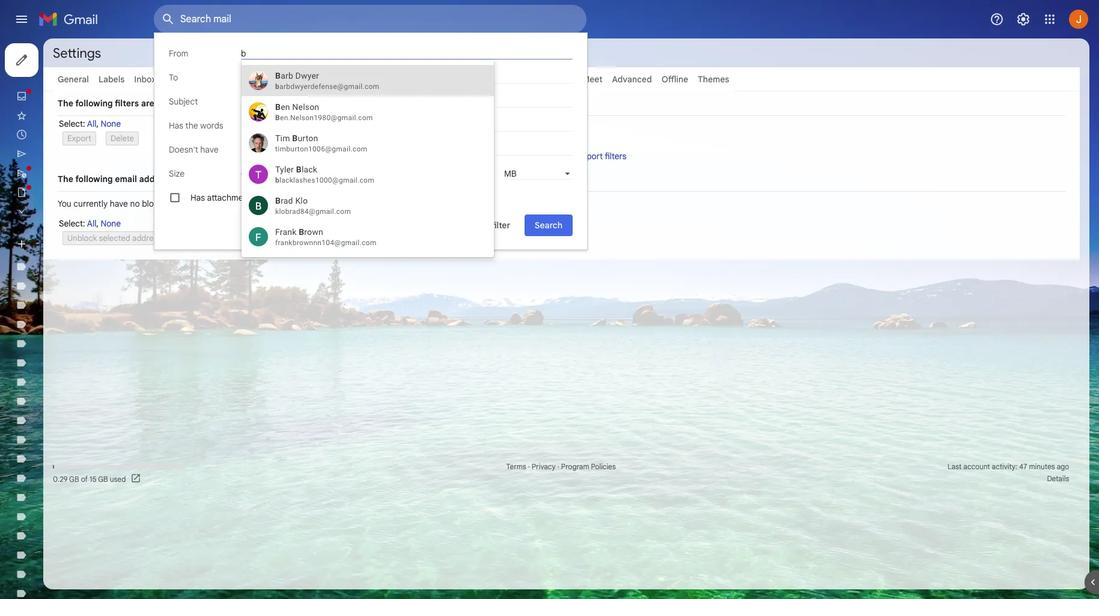 Task type: vqa. For each thing, say whether or not it's contained in the screenshot.
Select: All , None
yes



Task type: describe. For each thing, give the bounding box(es) containing it.
attachment
[[207, 192, 251, 203]]

greater than
[[241, 168, 289, 179]]

frank b rown frankbrownnn104@gmail.com
[[275, 227, 377, 247]]

1 · from the left
[[528, 462, 530, 471]]

details link
[[1047, 474, 1070, 483]]

0 horizontal spatial are
[[141, 98, 154, 109]]

greater
[[241, 168, 269, 179]]

Has the words text field
[[243, 120, 573, 132]]

mail:
[[251, 98, 271, 109]]

1 horizontal spatial import
[[578, 151, 603, 162]]

unblock
[[67, 233, 97, 243]]

account
[[964, 462, 990, 471]]

size
[[169, 168, 185, 179]]

select: all , none
[[59, 118, 121, 129]]

messages
[[236, 174, 277, 185]]

doesn't
[[169, 144, 198, 155]]

rown
[[304, 227, 323, 237]]

Search mail text field
[[180, 13, 529, 25]]

advanced
[[612, 74, 652, 85]]

inbox
[[134, 74, 156, 85]]

dwyer
[[296, 71, 319, 81]]

delete
[[111, 133, 134, 144]]

ons
[[521, 74, 535, 85]]

following for filters
[[75, 98, 113, 109]]

unblock selected addresses button
[[63, 231, 175, 245]]

b up tim
[[275, 114, 280, 122]]

import filters
[[578, 151, 627, 162]]

0 horizontal spatial import
[[222, 74, 249, 85]]

1 none link from the top
[[101, 118, 121, 129]]

tyler b lack b lacklashes1000@gmail.com
[[275, 165, 375, 185]]

, for select: all , none
[[96, 118, 99, 129]]

klobrad84@gmail.com
[[275, 207, 351, 216]]

Doesn't have text field
[[241, 144, 573, 156]]

1 vertical spatial are
[[184, 174, 197, 185]]

select: for select: all , none
[[59, 118, 85, 129]]

details
[[1047, 474, 1070, 483]]

0 horizontal spatial filters
[[115, 98, 139, 109]]

all
[[200, 98, 210, 109]]

2 none link from the top
[[101, 218, 121, 229]]

From text field
[[241, 47, 573, 60]]

to
[[189, 98, 198, 109]]

all link for 2nd none link from the top
[[87, 218, 96, 229]]

addresses.
[[175, 198, 216, 209]]

used
[[110, 475, 126, 484]]

blocked
[[142, 198, 172, 209]]

a
[[525, 151, 529, 162]]

mb option
[[504, 168, 563, 179]]

2 gb from the left
[[98, 475, 108, 484]]

from
[[169, 48, 188, 59]]

create a new filter link
[[497, 151, 567, 162]]

urton
[[298, 133, 318, 143]]

blocked
[[302, 74, 334, 85]]

lack
[[302, 165, 317, 174]]

add-ons link
[[501, 74, 535, 85]]

b inside tim b urton timburton1006@gmail.com
[[292, 133, 298, 143]]

has the words
[[169, 120, 223, 131]]

all for select: all , none
[[87, 118, 96, 129]]

create a new filter
[[497, 151, 567, 162]]

0.29
[[53, 475, 68, 484]]

ago
[[1057, 462, 1070, 471]]

than
[[271, 168, 289, 179]]

tim
[[275, 133, 290, 143]]

support image
[[990, 12, 1005, 26]]

To text field
[[241, 72, 573, 84]]

the following filters are applied to all incoming mail:
[[58, 98, 271, 109]]

addresses inside select: all , none unblock selected addresses
[[132, 233, 170, 243]]

minutes
[[1029, 462, 1055, 471]]

will
[[370, 174, 384, 185]]

list box containing b
[[242, 65, 494, 252]]

0 vertical spatial have
[[200, 144, 219, 155]]

email
[[115, 174, 137, 185]]

filters and blocked addresses link
[[258, 74, 378, 85]]

accounts and import link
[[166, 74, 249, 85]]

b rad klo klobrad84@gmail.com
[[275, 196, 351, 216]]

last
[[948, 462, 962, 471]]

policies
[[591, 462, 616, 471]]

timburton1006@gmail.com
[[275, 145, 368, 153]]

the for the following email addresses are blocked. messages from these addresses will appear in spam:
[[58, 174, 73, 185]]

2 · from the left
[[558, 462, 560, 471]]

, for select: all , none unblock selected addresses
[[96, 218, 99, 229]]

applied
[[156, 98, 187, 109]]

filters and blocked addresses
[[258, 74, 378, 85]]

en
[[281, 102, 290, 112]]

klo
[[295, 196, 308, 206]]

currently
[[74, 198, 108, 209]]

appear
[[386, 174, 416, 185]]

doesn't have
[[169, 144, 219, 155]]

in
[[418, 174, 425, 185]]

terms link
[[506, 462, 526, 471]]

terms · privacy · program policies
[[506, 462, 616, 471]]

b inside the b rad klo klobrad84@gmail.com
[[275, 196, 281, 206]]

add-
[[501, 74, 521, 85]]

import filters link
[[578, 151, 627, 162]]



Task type: locate. For each thing, give the bounding box(es) containing it.
new
[[532, 151, 547, 162]]

1 vertical spatial select:
[[59, 218, 85, 229]]

all link
[[87, 118, 96, 129], [87, 218, 96, 229]]

,
[[96, 118, 99, 129], [96, 218, 99, 229]]

you
[[58, 198, 71, 209]]

terms
[[506, 462, 526, 471]]

settings image
[[1017, 12, 1031, 26]]

1 all link from the top
[[87, 118, 96, 129]]

all up export button
[[87, 118, 96, 129]]

to
[[169, 72, 178, 83]]

0 horizontal spatial have
[[110, 198, 128, 209]]

all for select: all , none unblock selected addresses
[[87, 218, 96, 229]]

0 vertical spatial select:
[[59, 118, 85, 129]]

0 horizontal spatial ·
[[528, 462, 530, 471]]

1 vertical spatial all
[[87, 218, 96, 229]]

0 vertical spatial the
[[58, 98, 73, 109]]

filter
[[549, 151, 567, 162]]

1 b from the top
[[275, 82, 280, 91]]

and for chat
[[565, 74, 580, 85]]

privacy link
[[532, 462, 556, 471]]

has for has attachment
[[191, 192, 205, 203]]

import up incoming
[[222, 74, 249, 85]]

has for has the words
[[169, 120, 183, 131]]

1 horizontal spatial are
[[184, 174, 197, 185]]

none for select: all , none
[[101, 118, 121, 129]]

rad
[[281, 196, 293, 206]]

themes
[[698, 74, 730, 85]]

2 all from the top
[[87, 218, 96, 229]]

all link for 1st none link
[[87, 118, 96, 129]]

addresses down blocked
[[132, 233, 170, 243]]

chat and meet
[[544, 74, 603, 85]]

0 vertical spatial all
[[87, 118, 96, 129]]

and for accounts
[[205, 74, 220, 85]]

export
[[67, 133, 91, 144]]

the following email addresses are blocked. messages from these addresses will appear in spam:
[[58, 174, 453, 185]]

list box
[[242, 65, 494, 252]]

offline
[[662, 74, 689, 85]]

1 horizontal spatial filters
[[605, 151, 627, 162]]

footer
[[43, 461, 1080, 485]]

following up currently at left top
[[75, 174, 113, 185]]

create
[[497, 151, 523, 162]]

1 vertical spatial ,
[[96, 218, 99, 229]]

select: for select: all , none unblock selected addresses
[[59, 218, 85, 229]]

0 vertical spatial are
[[141, 98, 154, 109]]

and
[[205, 74, 220, 85], [285, 74, 300, 85], [565, 74, 580, 85]]

0 vertical spatial none link
[[101, 118, 121, 129]]

1 the from the top
[[58, 98, 73, 109]]

b left dwyer
[[275, 71, 281, 81]]

labels link
[[99, 74, 125, 85]]

the for the following filters are applied to all incoming mail:
[[58, 98, 73, 109]]

1 vertical spatial have
[[110, 198, 128, 209]]

filters down the labels link
[[115, 98, 139, 109]]

follow link to manage storage image
[[131, 473, 143, 485]]

0 vertical spatial filters
[[115, 98, 139, 109]]

0.29 gb of 15 gb used
[[53, 475, 126, 484]]

offline link
[[662, 74, 689, 85]]

greater than option
[[241, 168, 381, 179]]

b right mail:
[[275, 102, 281, 112]]

b
[[275, 82, 280, 91], [275, 176, 280, 185]]

gb
[[69, 475, 79, 484], [98, 475, 108, 484]]

2 , from the top
[[96, 218, 99, 229]]

3 and from the left
[[565, 74, 580, 85]]

inbox link
[[134, 74, 156, 85]]

advanced link
[[612, 74, 652, 85]]

1 vertical spatial none
[[101, 218, 121, 229]]

and up all
[[205, 74, 220, 85]]

meet
[[583, 74, 603, 85]]

0 vertical spatial none
[[101, 118, 121, 129]]

0 vertical spatial import
[[222, 74, 249, 85]]

1 vertical spatial filters
[[605, 151, 627, 162]]

1 following from the top
[[75, 98, 113, 109]]

all
[[87, 118, 96, 129], [87, 218, 96, 229]]

gb left of
[[69, 475, 79, 484]]

arbdwyerdefense@gmail.com
[[280, 82, 380, 91]]

selected
[[99, 233, 130, 243]]

are up the addresses.
[[184, 174, 197, 185]]

b inside tyler b lack b lacklashes1000@gmail.com
[[296, 165, 302, 174]]

b
[[275, 71, 281, 81], [275, 102, 281, 112], [275, 114, 280, 122], [292, 133, 298, 143], [296, 165, 302, 174], [275, 196, 281, 206], [299, 227, 304, 237]]

b en nelson b en.nelson1980@gmail.com
[[275, 102, 373, 122]]

themes link
[[698, 74, 730, 85]]

search mail image
[[158, 8, 179, 30]]

1 horizontal spatial ·
[[558, 462, 560, 471]]

has left the
[[169, 120, 183, 131]]

· right privacy
[[558, 462, 560, 471]]

1 horizontal spatial has
[[191, 192, 205, 203]]

1 vertical spatial has
[[191, 192, 205, 203]]

0 vertical spatial following
[[75, 98, 113, 109]]

words
[[200, 120, 223, 131]]

you currently have no blocked addresses.
[[58, 198, 216, 209]]

15
[[90, 475, 96, 484]]

0 vertical spatial b
[[275, 82, 280, 91]]

arb
[[281, 71, 293, 81]]

en.nelson1980@gmail.com
[[280, 114, 373, 122]]

none for select: all , none unblock selected addresses
[[101, 218, 121, 229]]

· right terms
[[528, 462, 530, 471]]

nelson
[[292, 102, 319, 112]]

import
[[222, 74, 249, 85], [578, 151, 603, 162]]

1 vertical spatial import
[[578, 151, 603, 162]]

1 and from the left
[[205, 74, 220, 85]]

add-ons
[[501, 74, 535, 85]]

import right filter
[[578, 151, 603, 162]]

addresses left will
[[326, 174, 368, 185]]

the
[[186, 120, 198, 131]]

b for b
[[275, 82, 280, 91]]

2 b from the top
[[275, 176, 280, 185]]

b right frank
[[299, 227, 304, 237]]

and right chat
[[565, 74, 580, 85]]

and for filters
[[285, 74, 300, 85]]

1 select: from the top
[[59, 118, 85, 129]]

1 gb from the left
[[69, 475, 79, 484]]

the up you
[[58, 174, 73, 185]]

0 vertical spatial has
[[169, 120, 183, 131]]

b inside tyler b lack b lacklashes1000@gmail.com
[[275, 176, 280, 185]]

0 vertical spatial all link
[[87, 118, 96, 129]]

are left applied
[[141, 98, 154, 109]]

1 , from the top
[[96, 118, 99, 129]]

none up selected
[[101, 218, 121, 229]]

tyler
[[275, 165, 294, 174]]

accounts
[[166, 74, 203, 85]]

1 vertical spatial the
[[58, 174, 73, 185]]

None search field
[[154, 5, 587, 34]]

frankbrownnn104@gmail.com
[[275, 239, 377, 247]]

have left no
[[110, 198, 128, 209]]

chat
[[544, 74, 563, 85]]

Subject text field
[[241, 96, 573, 108]]

b right tim
[[292, 133, 298, 143]]

all inside select: all , none unblock selected addresses
[[87, 218, 96, 229]]

b for tyler
[[275, 176, 280, 185]]

none inside select: all , none unblock selected addresses
[[101, 218, 121, 229]]

has attachment
[[191, 192, 251, 203]]

1 horizontal spatial have
[[200, 144, 219, 155]]

0 horizontal spatial gb
[[69, 475, 79, 484]]

filters
[[258, 74, 283, 85]]

has down blocked.
[[191, 192, 205, 203]]

have down words
[[200, 144, 219, 155]]

of
[[81, 475, 88, 484]]

addresses
[[336, 74, 378, 85]]

b inside "b arb dwyer b arbdwyerdefense@gmail.com"
[[275, 82, 280, 91]]

2 the from the top
[[58, 174, 73, 185]]

following for email
[[75, 174, 113, 185]]

the
[[58, 98, 73, 109], [58, 174, 73, 185]]

size unit list box
[[504, 168, 573, 180]]

2 following from the top
[[75, 174, 113, 185]]

2 horizontal spatial and
[[565, 74, 580, 85]]

program
[[561, 462, 589, 471]]

2 none from the top
[[101, 218, 121, 229]]

select: all , none unblock selected addresses
[[59, 218, 170, 243]]

none link up selected
[[101, 218, 121, 229]]

the down general link
[[58, 98, 73, 109]]

following up select: all , none
[[75, 98, 113, 109]]

1 vertical spatial none link
[[101, 218, 121, 229]]

gb right 15
[[98, 475, 108, 484]]

0 horizontal spatial has
[[169, 120, 183, 131]]

select:
[[59, 118, 85, 129], [59, 218, 85, 229]]

select: up unblock
[[59, 218, 85, 229]]

frank
[[275, 227, 297, 237]]

none up delete button
[[101, 118, 121, 129]]

b right tyler
[[296, 165, 302, 174]]

last account activity: 47 minutes ago details
[[948, 462, 1070, 483]]

1 none from the top
[[101, 118, 121, 129]]

1 vertical spatial b
[[275, 176, 280, 185]]

tim b urton timburton1006@gmail.com
[[275, 133, 368, 153]]

1 horizontal spatial and
[[285, 74, 300, 85]]

select: inside select: all , none unblock selected addresses
[[59, 218, 85, 229]]

all link up export button
[[87, 118, 96, 129]]

all link up unblock
[[87, 218, 96, 229]]

mb
[[504, 168, 517, 179]]

incoming
[[212, 98, 249, 109]]

search
[[535, 220, 563, 231]]

select: up export button
[[59, 118, 85, 129]]

1 all from the top
[[87, 118, 96, 129]]

delete button
[[106, 132, 139, 145]]

general link
[[58, 74, 89, 85]]

and right filters
[[285, 74, 300, 85]]

labels
[[99, 74, 125, 85]]

2 and from the left
[[285, 74, 300, 85]]

main menu image
[[14, 12, 29, 26]]

export button
[[63, 132, 96, 145]]

activity:
[[992, 462, 1018, 471]]

footer containing terms
[[43, 461, 1080, 485]]

b inside "b arb dwyer b arbdwyerdefense@gmail.com"
[[275, 71, 281, 81]]

accounts and import
[[166, 74, 249, 85]]

none link up delete button
[[101, 118, 121, 129]]

from
[[279, 174, 298, 185]]

navigation
[[0, 38, 144, 599]]

gmail image
[[38, 7, 104, 31]]

b left klo
[[275, 196, 281, 206]]

2 select: from the top
[[59, 218, 85, 229]]

0 horizontal spatial and
[[205, 74, 220, 85]]

1 horizontal spatial gb
[[98, 475, 108, 484]]

, inside select: all , none unblock selected addresses
[[96, 218, 99, 229]]

b inside the frank b rown frankbrownnn104@gmail.com
[[299, 227, 304, 237]]

2 all link from the top
[[87, 218, 96, 229]]

1 vertical spatial following
[[75, 174, 113, 185]]

all up unblock
[[87, 218, 96, 229]]

0 vertical spatial ,
[[96, 118, 99, 129]]

these
[[301, 174, 324, 185]]

1 vertical spatial all link
[[87, 218, 96, 229]]

filters right filter
[[605, 151, 627, 162]]

none link
[[101, 118, 121, 129], [101, 218, 121, 229]]

addresses up blocked
[[139, 174, 181, 185]]

program policies link
[[561, 462, 616, 471]]



